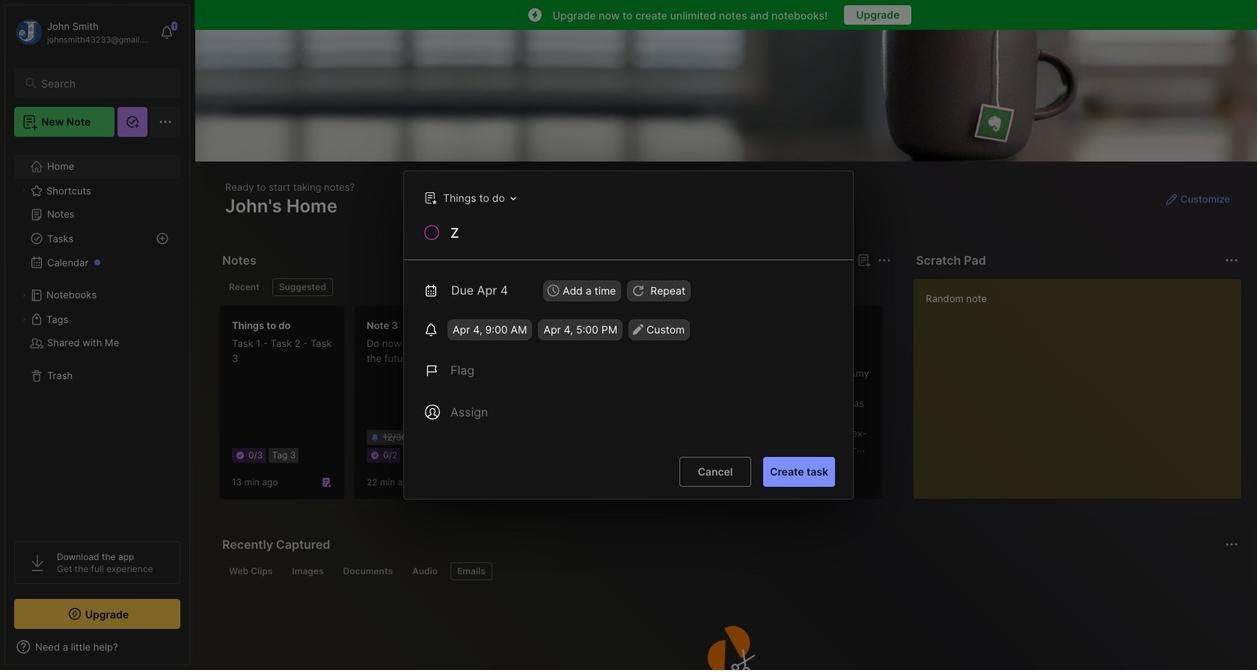 Task type: describe. For each thing, give the bounding box(es) containing it.
expand notebooks image
[[19, 291, 28, 300]]

none search field inside main "element"
[[41, 74, 167, 92]]

2 tab list from the top
[[222, 563, 1236, 581]]

main element
[[0, 0, 195, 671]]

tree inside main "element"
[[5, 146, 189, 528]]



Task type: locate. For each thing, give the bounding box(es) containing it.
tab list
[[222, 278, 889, 296], [222, 563, 1236, 581]]

0 vertical spatial tab list
[[222, 278, 889, 296]]

Enter task text field
[[449, 224, 835, 248]]

None search field
[[41, 74, 167, 92]]

1 vertical spatial tab list
[[222, 563, 1236, 581]]

row group
[[219, 305, 1257, 509]]

Go to note or move task field
[[417, 187, 522, 209]]

Start writing… text field
[[926, 279, 1241, 487]]

tab
[[222, 278, 266, 296], [272, 278, 333, 296], [222, 563, 279, 581], [285, 563, 330, 581], [336, 563, 400, 581], [406, 563, 445, 581], [451, 563, 492, 581]]

tree
[[5, 146, 189, 528]]

expand tags image
[[19, 315, 28, 324]]

Search text field
[[41, 76, 167, 91]]

1 tab list from the top
[[222, 278, 889, 296]]



Task type: vqa. For each thing, say whether or not it's contained in the screenshot.
tree
yes



